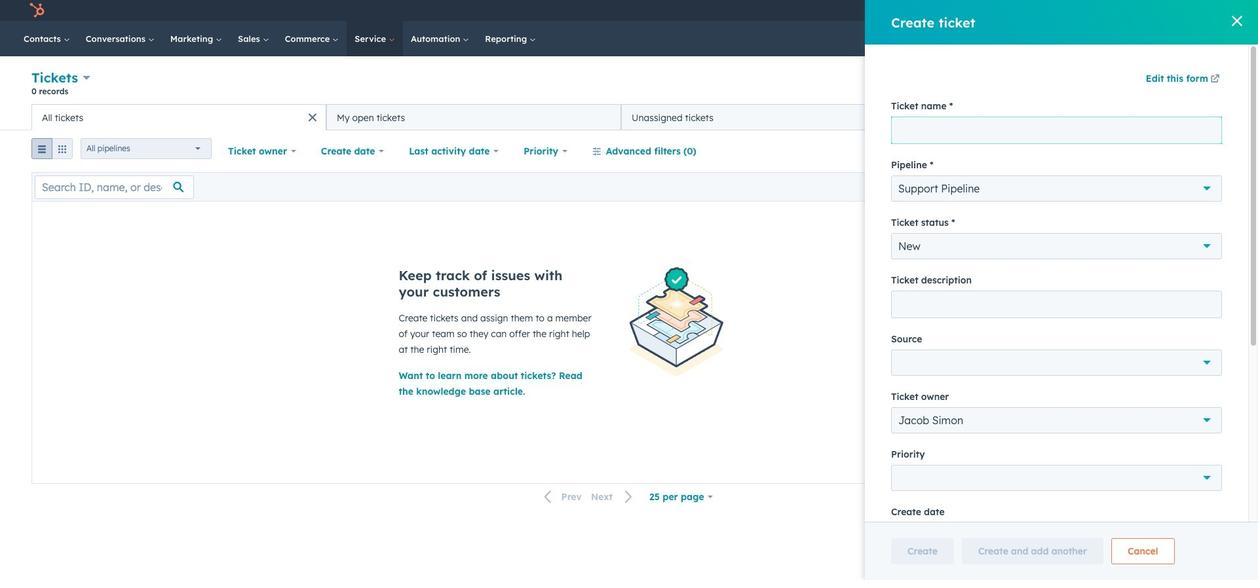Task type: describe. For each thing, give the bounding box(es) containing it.
marketplaces image
[[1066, 6, 1078, 18]]

pagination navigation
[[537, 489, 641, 507]]

Search HubSpot search field
[[1065, 28, 1213, 50]]



Task type: vqa. For each thing, say whether or not it's contained in the screenshot.
JACOB SIMON 'Image' on the right of the page
yes



Task type: locate. For each thing, give the bounding box(es) containing it.
Search ID, name, or description search field
[[35, 175, 194, 199]]

banner
[[31, 68, 1228, 104]]

jacob simon image
[[1165, 5, 1177, 16]]

group
[[31, 138, 73, 165]]

menu
[[970, 0, 1243, 21]]



